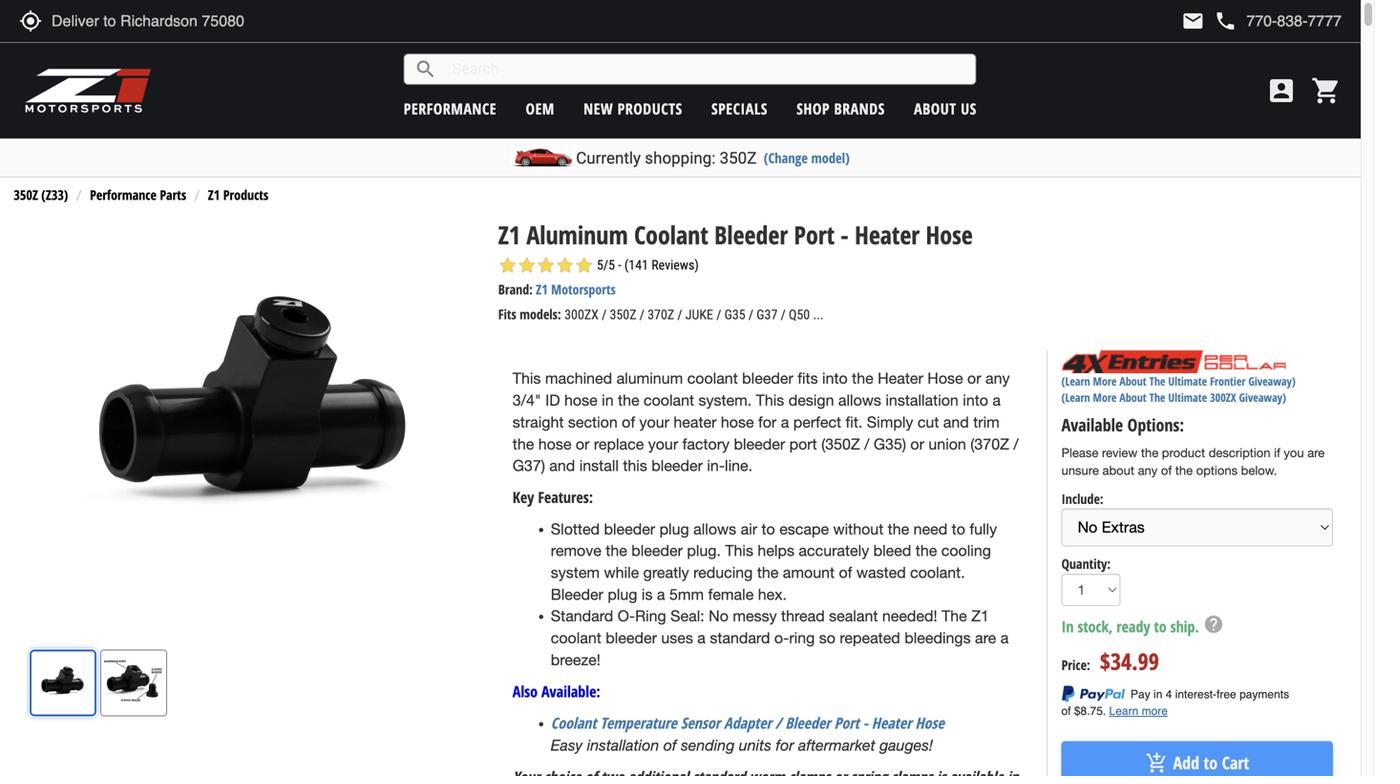 Task type: vqa. For each thing, say whether or not it's contained in the screenshot.
the '4 & up' element
no



Task type: describe. For each thing, give the bounding box(es) containing it.
if
[[1274, 446, 1280, 460]]

juke
[[685, 307, 713, 323]]

price:
[[1062, 656, 1090, 674]]

1 vertical spatial about
[[1120, 374, 1147, 389]]

the down options:
[[1141, 446, 1159, 460]]

the up hex.
[[757, 564, 779, 582]]

straight
[[513, 413, 564, 431]]

currently
[[576, 149, 641, 168]]

to inside in stock, ready to ship. help
[[1154, 616, 1167, 637]]

ring
[[635, 608, 666, 625]]

bleed
[[873, 542, 911, 560]]

/ left 370z
[[640, 307, 645, 323]]

0 horizontal spatial this
[[513, 370, 541, 387]]

fits
[[798, 370, 818, 387]]

1 horizontal spatial or
[[911, 435, 924, 453]]

performance parts link
[[90, 186, 186, 204]]

1 vertical spatial 350z
[[14, 186, 38, 204]]

2 (learn from the top
[[1062, 390, 1090, 406]]

union
[[929, 435, 966, 453]]

slotted
[[551, 520, 600, 538]]

g35)
[[874, 435, 906, 453]]

a up the trim
[[993, 392, 1001, 409]]

factory
[[682, 435, 730, 453]]

female
[[708, 586, 754, 603]]

hex.
[[758, 586, 787, 603]]

simply
[[867, 413, 913, 431]]

to right add
[[1204, 752, 1218, 775]]

350z (z33)
[[14, 186, 68, 204]]

new products link
[[584, 98, 683, 119]]

coolant inside "coolant temperature sensor adapter / bleeder port - heater hose easy installation of sending units for aftermarket gauges!"
[[551, 713, 596, 734]]

installation inside "coolant temperature sensor adapter / bleeder port - heater hose easy installation of sending units for aftermarket gauges!"
[[587, 736, 659, 754]]

the up g37)
[[513, 435, 534, 453]]

accurately
[[799, 542, 869, 560]]

new products
[[584, 98, 683, 119]]

adapter
[[724, 713, 772, 734]]

you
[[1284, 446, 1304, 460]]

bleeder up while on the bottom of the page
[[604, 520, 655, 538]]

performance parts
[[90, 186, 186, 204]]

1 vertical spatial coolant
[[644, 392, 694, 409]]

1 vertical spatial giveaway)
[[1239, 390, 1286, 406]]

shop brands
[[797, 98, 885, 119]]

without
[[833, 520, 884, 538]]

trim
[[973, 413, 1000, 431]]

1 more from the top
[[1093, 374, 1117, 389]]

a left perfect
[[781, 413, 789, 431]]

needed!
[[882, 608, 937, 625]]

heater inside z1 aluminum coolant bleeder port - heater hose star star star star star 5/5 - (141 reviews) brand: z1 motorsports fits models: 300zx / 350z / 370z / juke / g35 / g37 / q50 ...
[[855, 218, 920, 252]]

remove
[[551, 542, 602, 560]]

2 ultimate from the top
[[1168, 390, 1207, 406]]

a right uses on the bottom of page
[[697, 629, 706, 647]]

5 star from the left
[[575, 256, 594, 275]]

2 vertical spatial about
[[1120, 390, 1147, 406]]

description
[[1209, 446, 1271, 460]]

id
[[545, 392, 560, 409]]

1 star from the left
[[498, 256, 517, 275]]

1 vertical spatial the
[[1149, 390, 1166, 406]]

machined
[[545, 370, 612, 387]]

the down product
[[1175, 463, 1193, 478]]

ready
[[1117, 616, 1150, 637]]

(change model) link
[[764, 149, 850, 167]]

0 vertical spatial about
[[914, 98, 957, 119]]

allows inside this machined aluminum coolant bleeder fits into the heater hose or any 3/4" id hose in the coolant system. this design allows installation into a straight section of your heater hose for a perfect fit. simply cut and trim the hose or replace your factory bleeder port (350z / g35) or union (370z / g37) and install this bleeder in-line.
[[838, 392, 881, 409]]

a right is
[[657, 586, 665, 603]]

the up fit.
[[852, 370, 874, 387]]

3 star from the left
[[537, 256, 556, 275]]

of inside (learn more about the ultimate frontier giveaway) (learn more about the ultimate 300zx giveaway) available options: please review the product description if you are unsure about any of the options below.
[[1161, 463, 1172, 478]]

uses
[[661, 629, 693, 647]]

of inside slotted bleeder plug allows air to escape without the need to fully remove the bleeder plug. this helps accurately bleed the cooling system while greatly reducing the amount of wasted coolant. bleeder plug is a 5mm female hex. standard o-ring seal: no messy thread sealant needed! the z1 coolant bleeder uses a standard o-ring so repeated bleedings are a breeze!
[[839, 564, 852, 582]]

to right air
[[762, 520, 775, 538]]

bleeder up greatly
[[632, 542, 683, 560]]

bleeder inside slotted bleeder plug allows air to escape without the need to fully remove the bleeder plug. this helps accurately bleed the cooling system while greatly reducing the amount of wasted coolant. bleeder plug is a 5mm female hex. standard o-ring seal: no messy thread sealant needed! the z1 coolant bleeder uses a standard o-ring so repeated bleedings are a breeze!
[[551, 586, 603, 603]]

0 horizontal spatial into
[[822, 370, 848, 387]]

stock,
[[1078, 616, 1113, 637]]

g37
[[757, 307, 778, 323]]

hose for the
[[928, 370, 963, 387]]

product
[[1162, 446, 1205, 460]]

sending
[[681, 736, 735, 754]]

models:
[[520, 305, 561, 323]]

perfect
[[793, 413, 841, 431]]

/ left g37
[[749, 307, 754, 323]]

this
[[623, 457, 647, 475]]

z1 motorsports logo image
[[24, 67, 152, 115]]

of inside this machined aluminum coolant bleeder fits into the heater hose or any 3/4" id hose in the coolant system. this design allows installation into a straight section of your heater hose for a perfect fit. simply cut and trim the hose or replace your factory bleeder port (350z / g35) or union (370z / g37) and install this bleeder in-line.
[[622, 413, 635, 431]]

hose inside z1 aluminum coolant bleeder port - heater hose star star star star star 5/5 - (141 reviews) brand: z1 motorsports fits models: 300zx / 350z / 370z / juke / g35 / g37 / q50 ...
[[926, 218, 973, 252]]

system.
[[699, 392, 752, 409]]

aluminum
[[527, 218, 628, 252]]

are inside (learn more about the ultimate frontier giveaway) (learn more about the ultimate 300zx giveaway) available options: please review the product description if you are unsure about any of the options below.
[[1308, 446, 1325, 460]]

messy
[[733, 608, 777, 625]]

features:
[[538, 487, 593, 508]]

/ right 370z
[[677, 307, 682, 323]]

help
[[1203, 614, 1224, 635]]

coolant inside z1 aluminum coolant bleeder port - heater hose star star star star star 5/5 - (141 reviews) brand: z1 motorsports fits models: 300zx / 350z / 370z / juke / g35 / g37 / q50 ...
[[634, 218, 708, 252]]

are inside slotted bleeder plug allows air to escape without the need to fully remove the bleeder plug. this helps accurately bleed the cooling system while greatly reducing the amount of wasted coolant. bleeder plug is a 5mm female hex. standard o-ring seal: no messy thread sealant needed! the z1 coolant bleeder uses a standard o-ring so repeated bleedings are a breeze!
[[975, 629, 996, 647]]

(change
[[764, 149, 808, 167]]

the up while on the bottom of the page
[[606, 542, 627, 560]]

q50
[[789, 307, 810, 323]]

seal:
[[671, 608, 705, 625]]

frontier
[[1210, 374, 1246, 389]]

replace
[[594, 435, 644, 453]]

z1 motorsports link
[[536, 280, 616, 299]]

design
[[789, 392, 834, 409]]

4 star from the left
[[556, 256, 575, 275]]

options
[[1196, 463, 1238, 478]]

parts
[[160, 186, 186, 204]]

in
[[602, 392, 614, 409]]

helps
[[758, 542, 795, 560]]

review
[[1102, 446, 1138, 460]]

1 ultimate from the top
[[1168, 374, 1207, 389]]

port inside "coolant temperature sensor adapter / bleeder port - heater hose easy installation of sending units for aftermarket gauges!"
[[834, 713, 859, 734]]

for inside "coolant temperature sensor adapter / bleeder port - heater hose easy installation of sending units for aftermarket gauges!"
[[776, 736, 794, 754]]

search
[[414, 58, 437, 81]]

z1 up 'brand:' at top
[[498, 218, 520, 252]]

repeated
[[840, 629, 900, 647]]

unsure
[[1062, 463, 1099, 478]]

about us
[[914, 98, 977, 119]]

300zx inside z1 aluminum coolant bleeder port - heater hose star star star star star 5/5 - (141 reviews) brand: z1 motorsports fits models: 300zx / 350z / 370z / juke / g35 / g37 / q50 ...
[[565, 307, 599, 323]]

no
[[709, 608, 729, 625]]

in
[[1062, 616, 1074, 637]]

options:
[[1128, 413, 1184, 437]]

1 (learn from the top
[[1062, 374, 1090, 389]]

gauges!
[[880, 736, 933, 754]]

this inside slotted bleeder plug allows air to escape without the need to fully remove the bleeder plug. this helps accurately bleed the cooling system while greatly reducing the amount of wasted coolant. bleeder plug is a 5mm female hex. standard o-ring seal: no messy thread sealant needed! the z1 coolant bleeder uses a standard o-ring so repeated bleedings are a breeze!
[[725, 542, 754, 560]]

system
[[551, 564, 600, 582]]

specials
[[711, 98, 768, 119]]

this machined aluminum coolant bleeder fits into the heater hose or any 3/4" id hose in the coolant system. this design allows installation into a straight section of your heater hose for a perfect fit. simply cut and trim the hose or replace your factory bleeder port (350z / g35) or union (370z / g37) and install this bleeder in-line.
[[513, 370, 1019, 475]]

coolant temperature sensor adapter / bleeder port - heater hose link
[[551, 713, 944, 734]]

products
[[618, 98, 683, 119]]

(learn more about the ultimate 300zx giveaway) link
[[1062, 390, 1286, 406]]

key
[[513, 487, 534, 508]]

shopping_cart link
[[1306, 75, 1342, 106]]

o-
[[618, 608, 635, 625]]

g35
[[724, 307, 746, 323]]

the inside slotted bleeder plug allows air to escape without the need to fully remove the bleeder plug. this helps accurately bleed the cooling system while greatly reducing the amount of wasted coolant. bleeder plug is a 5mm female hex. standard o-ring seal: no messy thread sealant needed! the z1 coolant bleeder uses a standard o-ring so repeated bleedings are a breeze!
[[942, 608, 967, 625]]



Task type: locate. For each thing, give the bounding box(es) containing it.
/ left g35) at the bottom of the page
[[864, 435, 870, 453]]

350z left (z33)
[[14, 186, 38, 204]]

this up '3/4"'
[[513, 370, 541, 387]]

your left heater
[[639, 413, 669, 431]]

us
[[961, 98, 977, 119]]

0 vertical spatial port
[[794, 218, 835, 252]]

account_box link
[[1262, 75, 1302, 106]]

available:
[[541, 681, 600, 702]]

0 horizontal spatial coolant
[[551, 713, 596, 734]]

0 vertical spatial your
[[639, 413, 669, 431]]

amount
[[783, 564, 835, 582]]

0 vertical spatial the
[[1149, 374, 1166, 389]]

0 vertical spatial heater
[[855, 218, 920, 252]]

0 vertical spatial this
[[513, 370, 541, 387]]

300zx down 'frontier'
[[1210, 390, 1236, 406]]

a
[[993, 392, 1001, 409], [781, 413, 789, 431], [657, 586, 665, 603], [697, 629, 706, 647], [1001, 629, 1009, 647]]

hose down machined
[[564, 392, 598, 409]]

heater for -
[[872, 713, 912, 734]]

allows up fit.
[[838, 392, 881, 409]]

standard
[[710, 629, 770, 647]]

allows inside slotted bleeder plug allows air to escape without the need to fully remove the bleeder plug. this helps accurately bleed the cooling system while greatly reducing the amount of wasted coolant. bleeder plug is a 5mm female hex. standard o-ring seal: no messy thread sealant needed! the z1 coolant bleeder uses a standard o-ring so repeated bleedings are a breeze!
[[693, 520, 736, 538]]

specials link
[[711, 98, 768, 119]]

installation inside this machined aluminum coolant bleeder fits into the heater hose or any 3/4" id hose in the coolant system. this design allows installation into a straight section of your heater hose for a perfect fit. simply cut and trim the hose or replace your factory bleeder port (350z / g35) or union (370z / g37) and install this bleeder in-line.
[[886, 392, 959, 409]]

slotted bleeder plug allows air to escape without the need to fully remove the bleeder plug. this helps accurately bleed the cooling system while greatly reducing the amount of wasted coolant. bleeder plug is a 5mm female hex. standard o-ring seal: no messy thread sealant needed! the z1 coolant bleeder uses a standard o-ring so repeated bleedings are a breeze!
[[551, 520, 1009, 669]]

0 vertical spatial 350z
[[720, 149, 757, 168]]

350z left 370z
[[610, 307, 637, 323]]

this left design
[[756, 392, 784, 409]]

2 horizontal spatial this
[[756, 392, 784, 409]]

- inside "coolant temperature sensor adapter / bleeder port - heater hose easy installation of sending units for aftermarket gauges!"
[[863, 713, 868, 734]]

1 horizontal spatial any
[[1138, 463, 1158, 478]]

1 vertical spatial any
[[1138, 463, 1158, 478]]

into
[[822, 370, 848, 387], [963, 392, 988, 409]]

heater inside "coolant temperature sensor adapter / bleeder port - heater hose easy installation of sending units for aftermarket gauges!"
[[872, 713, 912, 734]]

hose for -
[[915, 713, 944, 734]]

1 vertical spatial 300zx
[[1210, 390, 1236, 406]]

0 vertical spatial for
[[758, 413, 777, 431]]

2 vertical spatial heater
[[872, 713, 912, 734]]

about left the us
[[914, 98, 957, 119]]

easy
[[551, 736, 583, 754]]

1 vertical spatial for
[[776, 736, 794, 754]]

1 horizontal spatial allows
[[838, 392, 881, 409]]

1 horizontal spatial -
[[863, 713, 868, 734]]

0 vertical spatial giveaway)
[[1249, 374, 1296, 389]]

the up bleedings
[[942, 608, 967, 625]]

0 vertical spatial bleeder
[[715, 218, 788, 252]]

of up replace
[[622, 413, 635, 431]]

z1
[[208, 186, 220, 204], [498, 218, 520, 252], [536, 280, 548, 299], [971, 608, 989, 625]]

reducing
[[693, 564, 753, 582]]

installation
[[886, 392, 959, 409], [587, 736, 659, 754]]

any inside this machined aluminum coolant bleeder fits into the heater hose or any 3/4" id hose in the coolant system. this design allows installation into a straight section of your heater hose for a perfect fit. simply cut and trim the hose or replace your factory bleeder port (350z / g35) or union (370z / g37) and install this bleeder in-line.
[[986, 370, 1010, 387]]

shopping_cart
[[1311, 75, 1342, 106]]

so
[[819, 629, 836, 647]]

1 vertical spatial ultimate
[[1168, 390, 1207, 406]]

z1 inside slotted bleeder plug allows air to escape without the need to fully remove the bleeder plug. this helps accurately bleed the cooling system while greatly reducing the amount of wasted coolant. bleeder plug is a 5mm female hex. standard o-ring seal: no messy thread sealant needed! the z1 coolant bleeder uses a standard o-ring so repeated bleedings are a breeze!
[[971, 608, 989, 625]]

plug up plug.
[[660, 520, 689, 538]]

mail phone
[[1182, 10, 1237, 32]]

/ inside "coolant temperature sensor adapter / bleeder port - heater hose easy installation of sending units for aftermarket gauges!"
[[775, 713, 782, 734]]

0 vertical spatial into
[[822, 370, 848, 387]]

2 horizontal spatial or
[[967, 370, 981, 387]]

the up bleed
[[888, 520, 909, 538]]

0 vertical spatial hose
[[564, 392, 598, 409]]

/ right g37
[[781, 307, 786, 323]]

1 vertical spatial allows
[[693, 520, 736, 538]]

breeze!
[[551, 651, 601, 669]]

- down model)
[[841, 218, 849, 252]]

0 vertical spatial -
[[841, 218, 849, 252]]

hose down straight
[[538, 435, 572, 453]]

1 vertical spatial heater
[[878, 370, 923, 387]]

1 vertical spatial coolant
[[551, 713, 596, 734]]

1 vertical spatial (learn
[[1062, 390, 1090, 406]]

heater for the
[[878, 370, 923, 387]]

1 horizontal spatial installation
[[886, 392, 959, 409]]

plug.
[[687, 542, 721, 560]]

1 vertical spatial this
[[756, 392, 784, 409]]

5mm
[[669, 586, 704, 603]]

1 vertical spatial your
[[648, 435, 678, 453]]

- up aftermarket
[[863, 713, 868, 734]]

temperature
[[600, 713, 677, 734]]

in stock, ready to ship. help
[[1062, 614, 1224, 637]]

port inside z1 aluminum coolant bleeder port - heater hose star star star star star 5/5 - (141 reviews) brand: z1 motorsports fits models: 300zx / 350z / 370z / juke / g35 / g37 / q50 ...
[[794, 218, 835, 252]]

z1 products
[[208, 186, 268, 204]]

1 vertical spatial more
[[1093, 390, 1117, 406]]

mail link
[[1182, 10, 1205, 32]]

installation down temperature
[[587, 736, 659, 754]]

or down section on the left bottom
[[576, 435, 590, 453]]

this
[[513, 370, 541, 387], [756, 392, 784, 409], [725, 542, 754, 560]]

are right you
[[1308, 446, 1325, 460]]

(learn more about the ultimate frontier giveaway) (learn more about the ultimate 300zx giveaway) available options: please review the product description if you are unsure about any of the options below.
[[1062, 374, 1325, 478]]

hose inside "coolant temperature sensor adapter / bleeder port - heater hose easy installation of sending units for aftermarket gauges!"
[[915, 713, 944, 734]]

new
[[584, 98, 613, 119]]

- inside z1 aluminum coolant bleeder port - heater hose star star star star star 5/5 - (141 reviews) brand: z1 motorsports fits models: 300zx / 350z / 370z / juke / g35 / g37 / q50 ...
[[841, 218, 849, 252]]

1 horizontal spatial 300zx
[[1210, 390, 1236, 406]]

3/4"
[[513, 392, 541, 409]]

0 horizontal spatial and
[[549, 457, 575, 475]]

z1 down cooling
[[971, 608, 989, 625]]

1 vertical spatial hose
[[721, 413, 754, 431]]

key features:
[[513, 487, 593, 508]]

z1 up models:
[[536, 280, 548, 299]]

1 horizontal spatial coolant
[[634, 218, 708, 252]]

performance link
[[404, 98, 497, 119]]

coolant up system.
[[687, 370, 738, 387]]

1 horizontal spatial this
[[725, 542, 754, 560]]

hose inside this machined aluminum coolant bleeder fits into the heater hose or any 3/4" id hose in the coolant system. this design allows installation into a straight section of your heater hose for a perfect fit. simply cut and trim the hose or replace your factory bleeder port (350z / g35) or union (370z / g37) and install this bleeder in-line.
[[928, 370, 963, 387]]

0 vertical spatial hose
[[926, 218, 973, 252]]

(370z
[[971, 435, 1009, 453]]

1 horizontal spatial are
[[1308, 446, 1325, 460]]

0 vertical spatial installation
[[886, 392, 959, 409]]

my_location
[[19, 10, 42, 32]]

of down accurately
[[839, 564, 852, 582]]

plug
[[660, 520, 689, 538], [608, 586, 637, 603]]

1 horizontal spatial plug
[[660, 520, 689, 538]]

escape
[[779, 520, 829, 538]]

0 horizontal spatial are
[[975, 629, 996, 647]]

1 vertical spatial hose
[[928, 370, 963, 387]]

350z inside z1 aluminum coolant bleeder port - heater hose star star star star star 5/5 - (141 reviews) brand: z1 motorsports fits models: 300zx / 350z / 370z / juke / g35 / g37 / q50 ...
[[610, 307, 637, 323]]

/ right adapter
[[775, 713, 782, 734]]

0 vertical spatial allows
[[838, 392, 881, 409]]

the up (learn more about the ultimate 300zx giveaway) link
[[1149, 374, 1166, 389]]

plug down while on the bottom of the page
[[608, 586, 637, 603]]

2 vertical spatial 350z
[[610, 307, 637, 323]]

0 vertical spatial coolant
[[634, 218, 708, 252]]

the down "need"
[[916, 542, 937, 560]]

a left in
[[1001, 629, 1009, 647]]

1 vertical spatial installation
[[587, 736, 659, 754]]

2 horizontal spatial 350z
[[720, 149, 757, 168]]

add
[[1173, 752, 1200, 775]]

0 vertical spatial and
[[943, 413, 969, 431]]

section
[[568, 413, 618, 431]]

0 horizontal spatial -
[[841, 218, 849, 252]]

into right fits
[[822, 370, 848, 387]]

/ right (370z
[[1014, 435, 1019, 453]]

2 star from the left
[[517, 256, 537, 275]]

z1 aluminum coolant bleeder port - heater hose star star star star star 5/5 - (141 reviews) brand: z1 motorsports fits models: 300zx / 350z / 370z / juke / g35 / g37 / q50 ...
[[498, 218, 973, 323]]

2 vertical spatial the
[[942, 608, 967, 625]]

1 horizontal spatial 350z
[[610, 307, 637, 323]]

to left ship.
[[1154, 616, 1167, 637]]

allows up plug.
[[693, 520, 736, 538]]

bleeder left fits
[[742, 370, 793, 387]]

/ down motorsports
[[602, 307, 607, 323]]

shop brands link
[[797, 98, 885, 119]]

300zx down motorsports
[[565, 307, 599, 323]]

giveaway) down 'frontier'
[[1239, 390, 1286, 406]]

350z
[[720, 149, 757, 168], [14, 186, 38, 204], [610, 307, 637, 323]]

Search search field
[[437, 55, 976, 84]]

1 vertical spatial into
[[963, 392, 988, 409]]

1 vertical spatial and
[[549, 457, 575, 475]]

300zx inside (learn more about the ultimate frontier giveaway) (learn more about the ultimate 300zx giveaway) available options: please review the product description if you are unsure about any of the options below.
[[1210, 390, 1236, 406]]

0 vertical spatial coolant
[[687, 370, 738, 387]]

please
[[1062, 446, 1099, 460]]

any up the trim
[[986, 370, 1010, 387]]

bleeder up line.
[[734, 435, 785, 453]]

for right units
[[776, 736, 794, 754]]

-
[[841, 218, 849, 252], [863, 713, 868, 734]]

0 horizontal spatial or
[[576, 435, 590, 453]]

and
[[943, 413, 969, 431], [549, 457, 575, 475]]

about up options:
[[1120, 390, 1147, 406]]

ship.
[[1170, 616, 1199, 637]]

coolant down aluminum
[[644, 392, 694, 409]]

0 vertical spatial more
[[1093, 374, 1117, 389]]

2 vertical spatial hose
[[538, 435, 572, 453]]

any right about
[[1138, 463, 1158, 478]]

giveaway) right 'frontier'
[[1249, 374, 1296, 389]]

370z
[[648, 307, 674, 323]]

shopping:
[[645, 149, 716, 168]]

ultimate down (learn more about the ultimate frontier giveaway) link
[[1168, 390, 1207, 406]]

the
[[852, 370, 874, 387], [618, 392, 639, 409], [513, 435, 534, 453], [1141, 446, 1159, 460], [1175, 463, 1193, 478], [888, 520, 909, 538], [606, 542, 627, 560], [916, 542, 937, 560], [757, 564, 779, 582]]

allows
[[838, 392, 881, 409], [693, 520, 736, 538]]

installation up cut
[[886, 392, 959, 409]]

2 vertical spatial coolant
[[551, 629, 601, 647]]

bleeder down system at bottom
[[551, 586, 603, 603]]

is
[[642, 586, 653, 603]]

any inside (learn more about the ultimate frontier giveaway) (learn more about the ultimate 300zx giveaway) available options: please review the product description if you are unsure about any of the options below.
[[1138, 463, 1158, 478]]

hose down system.
[[721, 413, 754, 431]]

install
[[579, 457, 619, 475]]

cooling
[[941, 542, 991, 560]]

bleeder down factory
[[652, 457, 703, 475]]

bleeder up g37
[[715, 218, 788, 252]]

coolant up breeze!
[[551, 629, 601, 647]]

performance
[[90, 186, 157, 204]]

ultimate up (learn more about the ultimate 300zx giveaway) link
[[1168, 374, 1207, 389]]

(350z
[[821, 435, 860, 453]]

of inside "coolant temperature sensor adapter / bleeder port - heater hose easy installation of sending units for aftermarket gauges!"
[[663, 736, 677, 754]]

or up the trim
[[967, 370, 981, 387]]

/ left g35
[[716, 307, 721, 323]]

coolant down shopping:
[[634, 218, 708, 252]]

1 vertical spatial port
[[834, 713, 859, 734]]

0 vertical spatial any
[[986, 370, 1010, 387]]

z1 left products
[[208, 186, 220, 204]]

coolant
[[687, 370, 738, 387], [644, 392, 694, 409], [551, 629, 601, 647]]

about up (learn more about the ultimate 300zx giveaway) link
[[1120, 374, 1147, 389]]

add_shopping_cart
[[1146, 752, 1168, 775]]

1 vertical spatial are
[[975, 629, 996, 647]]

port up aftermarket
[[834, 713, 859, 734]]

0 vertical spatial 300zx
[[565, 307, 599, 323]]

0 vertical spatial (learn
[[1062, 374, 1090, 389]]

and up features:
[[549, 457, 575, 475]]

heater inside this machined aluminum coolant bleeder fits into the heater hose or any 3/4" id hose in the coolant system. this design allows installation into a straight section of your heater hose for a perfect fit. simply cut and trim the hose or replace your factory bleeder port (350z / g35) or union (370z / g37) and install this bleeder in-line.
[[878, 370, 923, 387]]

2 more from the top
[[1093, 390, 1117, 406]]

are right bleedings
[[975, 629, 996, 647]]

thread
[[781, 608, 825, 625]]

0 horizontal spatial allows
[[693, 520, 736, 538]]

0 horizontal spatial 350z
[[14, 186, 38, 204]]

bleeder
[[742, 370, 793, 387], [734, 435, 785, 453], [652, 457, 703, 475], [604, 520, 655, 538], [632, 542, 683, 560], [606, 629, 657, 647]]

bleeder inside z1 aluminum coolant bleeder port - heater hose star star star star star 5/5 - (141 reviews) brand: z1 motorsports fits models: 300zx / 350z / 370z / juke / g35 / g37 / q50 ...
[[715, 218, 788, 252]]

into up the trim
[[963, 392, 988, 409]]

star
[[498, 256, 517, 275], [517, 256, 537, 275], [537, 256, 556, 275], [556, 256, 575, 275], [575, 256, 594, 275]]

or down cut
[[911, 435, 924, 453]]

fully
[[970, 520, 997, 538]]

about
[[1103, 463, 1135, 478]]

0 vertical spatial ultimate
[[1168, 374, 1207, 389]]

of left sending
[[663, 736, 677, 754]]

to up cooling
[[952, 520, 965, 538]]

standard
[[551, 608, 613, 625]]

coolant up easy
[[551, 713, 596, 734]]

0 horizontal spatial installation
[[587, 736, 659, 754]]

coolant inside slotted bleeder plug allows air to escape without the need to fully remove the bleeder plug. this helps accurately bleed the cooling system while greatly reducing the amount of wasted coolant. bleeder plug is a 5mm female hex. standard o-ring seal: no messy thread sealant needed! the z1 coolant bleeder uses a standard o-ring so repeated bleedings are a breeze!
[[551, 629, 601, 647]]

aftermarket
[[798, 736, 875, 754]]

port down (change model) "link"
[[794, 218, 835, 252]]

1 vertical spatial plug
[[608, 586, 637, 603]]

air
[[741, 520, 757, 538]]

currently shopping: 350z (change model)
[[576, 149, 850, 168]]

also available:
[[513, 681, 600, 702]]

shop
[[797, 98, 830, 119]]

0 horizontal spatial any
[[986, 370, 1010, 387]]

for left perfect
[[758, 413, 777, 431]]

the right in
[[618, 392, 639, 409]]

z1 products link
[[208, 186, 268, 204]]

bleeder down o-
[[606, 629, 657, 647]]

bleeder inside "coolant temperature sensor adapter / bleeder port - heater hose easy installation of sending units for aftermarket gauges!"
[[785, 713, 831, 734]]

1 vertical spatial -
[[863, 713, 868, 734]]

and up union
[[943, 413, 969, 431]]

phone link
[[1214, 10, 1342, 32]]

for inside this machined aluminum coolant bleeder fits into the heater hose or any 3/4" id hose in the coolant system. this design allows installation into a straight section of your heater hose for a perfect fit. simply cut and trim the hose or replace your factory bleeder port (350z / g35) or union (370z / g37) and install this bleeder in-line.
[[758, 413, 777, 431]]

1 horizontal spatial into
[[963, 392, 988, 409]]

need
[[914, 520, 948, 538]]

line.
[[725, 457, 753, 475]]

1 vertical spatial bleeder
[[551, 586, 603, 603]]

the down (learn more about the ultimate frontier giveaway) link
[[1149, 390, 1166, 406]]

your down heater
[[648, 435, 678, 453]]

0 horizontal spatial plug
[[608, 586, 637, 603]]

0 horizontal spatial 300zx
[[565, 307, 599, 323]]

cart
[[1222, 752, 1249, 775]]

350z left (change
[[720, 149, 757, 168]]

bleeder up aftermarket
[[785, 713, 831, 734]]

2 vertical spatial bleeder
[[785, 713, 831, 734]]

2 vertical spatial hose
[[915, 713, 944, 734]]

this down air
[[725, 542, 754, 560]]

2 vertical spatial this
[[725, 542, 754, 560]]

of down product
[[1161, 463, 1172, 478]]

1 horizontal spatial and
[[943, 413, 969, 431]]

products
[[223, 186, 268, 204]]

0 vertical spatial plug
[[660, 520, 689, 538]]

account_box
[[1266, 75, 1297, 106]]

while
[[604, 564, 639, 582]]

below.
[[1241, 463, 1277, 478]]

0 vertical spatial are
[[1308, 446, 1325, 460]]

aluminum
[[617, 370, 683, 387]]

o-
[[774, 629, 789, 647]]



